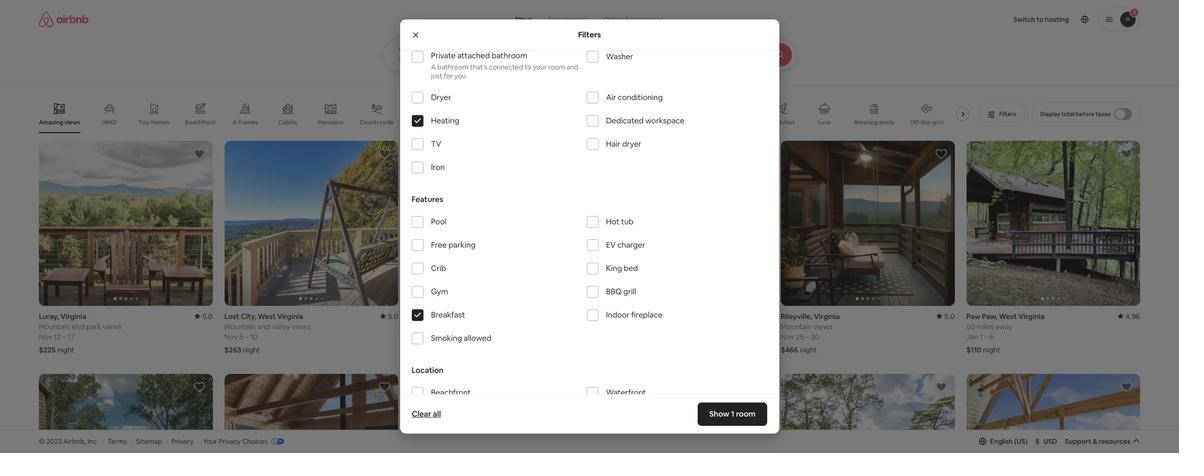 Task type: describe. For each thing, give the bounding box(es) containing it.
free
[[431, 240, 447, 251]]

display total before taxes button
[[1032, 103, 1141, 126]]

paw
[[967, 312, 981, 321]]

dryer
[[431, 92, 451, 103]]

the-
[[921, 119, 933, 126]]

attached
[[458, 51, 490, 61]]

– inside rileyville, virginia mountain views nov 25 – 30 $466 night
[[806, 332, 809, 342]]

2023
[[46, 438, 62, 446]]

night inside luray, virginia mountain and park views nov 12 – 17 $225 night
[[57, 346, 74, 355]]

show for show map
[[567, 395, 585, 403]]

10
[[250, 332, 258, 342]]

cabins
[[278, 119, 297, 126]]

a
[[431, 63, 436, 72]]

lost
[[224, 312, 239, 321]]

location
[[412, 366, 444, 376]]

5.0 out of 5 average rating image for rileyville, virginia mountain views nov 25 – 30 $466 night
[[937, 312, 955, 321]]

experiences button
[[540, 10, 595, 29]]

– inside fort valley, virginia mountain and lake views jan 2 – 7 $209
[[429, 332, 433, 342]]

experiences inside 'link'
[[625, 15, 663, 24]]

off-the-grid
[[910, 119, 944, 126]]

– inside lost city, west virginia mountain and valley views nov 5 – 10 $263 night
[[245, 332, 249, 342]]

5.0 for rileyville, virginia mountain views nov 25 – 30 $466 night
[[945, 312, 955, 321]]

free parking
[[431, 240, 476, 251]]

rileyville,
[[781, 312, 813, 321]]

support & resources
[[1065, 438, 1131, 446]]

you.
[[455, 72, 467, 80]]

virginia inside lost city, west virginia mountain and valley views nov 5 – 10 $263 night
[[277, 312, 303, 321]]

ski-
[[769, 119, 779, 126]]

away
[[996, 322, 1013, 332]]

show map
[[567, 395, 601, 403]]

stays
[[515, 15, 533, 24]]

mountain for rileyville,
[[781, 322, 812, 332]]

smoking allowed
[[431, 334, 492, 344]]

add to wishlist: paw paw, west virginia image
[[1121, 148, 1133, 160]]

1 horizontal spatial bathroom
[[492, 51, 528, 61]]

countryside
[[360, 119, 394, 126]]

jan for 2
[[410, 332, 422, 342]]

bed
[[624, 264, 638, 274]]

map
[[586, 395, 601, 403]]

dedicated workspace
[[606, 116, 685, 126]]

nov inside lost city, west virginia mountain and valley views nov 5 – 10 $263 night
[[224, 332, 238, 342]]

none search field containing stays
[[383, 0, 823, 71]]

mountain inside lost city, west virginia mountain and valley views nov 5 – 10 $263 night
[[224, 322, 256, 332]]

3 · from the left
[[166, 438, 168, 446]]

that's
[[470, 63, 488, 72]]

filters
[[578, 29, 601, 40]]

30
[[811, 332, 819, 342]]

homes
[[151, 119, 170, 126]]

virginia inside haymarket, virginia mountain views
[[637, 312, 663, 321]]

luxe
[[818, 119, 831, 126]]

display
[[1041, 110, 1061, 118]]

views inside haymarket, virginia mountain views
[[628, 322, 647, 332]]

city,
[[241, 312, 256, 321]]

where
[[399, 46, 417, 54]]

1 inside filters dialog
[[731, 410, 735, 420]]

virginia inside fort valley, virginia mountain and lake views jan 2 – 7 $209
[[449, 312, 475, 321]]

breakfast
[[431, 310, 465, 321]]

add to wishlist: luray, virginia image
[[193, 148, 205, 160]]

4.96 out of 5 average rating image
[[1118, 312, 1141, 321]]

washer
[[606, 52, 633, 62]]

beachfront inside filters dialog
[[431, 388, 471, 398]]

features
[[412, 195, 443, 205]]

virginia inside luray, virginia mountain and park views nov 12 – 17 $225 night
[[60, 312, 86, 321]]

your privacy choices link
[[203, 438, 284, 447]]

6
[[990, 332, 994, 342]]

pools
[[880, 119, 895, 126]]

$ usd
[[1036, 438, 1058, 446]]

© 2023 airbnb, inc. ·
[[39, 438, 104, 446]]

off-
[[910, 119, 921, 126]]

english (us)
[[990, 438, 1028, 446]]

total
[[1062, 110, 1075, 118]]

add to wishlist: harpers ferry, west virginia image
[[379, 382, 391, 393]]

©
[[39, 438, 45, 446]]

heating
[[431, 116, 459, 126]]

views inside luray, virginia mountain and park views nov 12 – 17 $225 night
[[103, 322, 122, 332]]

valley
[[272, 322, 290, 332]]

your
[[533, 63, 547, 72]]

indoor fireplace
[[606, 310, 663, 321]]

inc.
[[88, 438, 98, 446]]

park
[[86, 322, 101, 332]]

Where field
[[399, 55, 526, 64]]

fireplace
[[631, 310, 663, 321]]

sitemap link
[[136, 438, 162, 446]]

room inside private attached bathroom a bathroom that's connected to your room and just for you.
[[548, 63, 565, 72]]

ev charger
[[606, 240, 645, 251]]

views inside lost city, west virginia mountain and valley views nov 5 – 10 $263 night
[[292, 322, 311, 332]]

amazing for amazing pools
[[854, 119, 878, 126]]

experiences inside button
[[549, 15, 587, 24]]

air
[[606, 92, 616, 103]]

1 inside paw paw, west virginia 60 miles away jan 1 – 6 $110 night
[[980, 332, 983, 342]]

omg!
[[101, 119, 117, 126]]

lost city, west virginia mountain and valley views nov 5 – 10 $263 night
[[224, 312, 311, 355]]

17
[[68, 332, 75, 342]]

a-frames
[[232, 119, 258, 126]]

terms
[[108, 438, 127, 446]]

display total before taxes
[[1041, 110, 1111, 118]]

miles
[[977, 322, 994, 332]]

– inside luray, virginia mountain and park views nov 12 – 17 $225 night
[[63, 332, 66, 342]]

paw,
[[982, 312, 998, 321]]

mansions
[[318, 119, 344, 126]]

tiny
[[138, 119, 150, 126]]

support & resources button
[[1065, 438, 1140, 446]]

clear all
[[412, 410, 441, 420]]

virginia inside rileyville, virginia mountain views nov 25 – 30 $466 night
[[814, 312, 840, 321]]

your
[[203, 438, 217, 446]]

dryer
[[622, 139, 642, 149]]

clear
[[412, 410, 431, 420]]

in/out
[[779, 119, 795, 126]]

night inside paw paw, west virginia 60 miles away jan 1 – 6 $110 night
[[983, 346, 1001, 355]]

air conditioning
[[606, 92, 663, 103]]

add to wishlist: basye, virginia image
[[936, 382, 947, 393]]

waterfront
[[606, 388, 646, 398]]

lakefront
[[410, 119, 436, 126]]

add to wishlist: rileyville, virginia image
[[193, 382, 205, 393]]

bbq
[[606, 287, 622, 297]]



Task type: vqa. For each thing, say whether or not it's contained in the screenshot.
left Privacy
yes



Task type: locate. For each thing, give the bounding box(es) containing it.
1 horizontal spatial nov
[[224, 332, 238, 342]]

mountain for haymarket,
[[596, 322, 627, 332]]

and inside private attached bathroom a bathroom that's connected to your room and just for you.
[[567, 63, 579, 72]]

0 horizontal spatial 5.0 out of 5 average rating image
[[195, 312, 213, 321]]

amazing pools
[[854, 119, 895, 126]]

jan inside fort valley, virginia mountain and lake views jan 2 – 7 $209
[[410, 332, 422, 342]]

hair dryer
[[606, 139, 642, 149]]

show map button
[[557, 387, 622, 411]]

west inside paw paw, west virginia 60 miles away jan 1 – 6 $110 night
[[999, 312, 1017, 321]]

jan for 1
[[967, 332, 979, 342]]

mountain inside fort valley, virginia mountain and lake views jan 2 – 7 $209
[[410, 322, 441, 332]]

5.0 out of 5 average rating image for luray, virginia mountain and park views nov 12 – 17 $225 night
[[195, 312, 213, 321]]

support
[[1065, 438, 1092, 446]]

virginia up 17
[[60, 312, 86, 321]]

profile element
[[687, 0, 1141, 39]]

before
[[1076, 110, 1095, 118]]

west up 'away'
[[999, 312, 1017, 321]]

choices
[[242, 438, 268, 446]]

allowed
[[464, 334, 492, 344]]

design
[[601, 119, 620, 126]]

0 horizontal spatial bathroom
[[437, 63, 469, 72]]

1 horizontal spatial show
[[710, 410, 730, 420]]

online experiences
[[604, 15, 663, 24]]

hot tub
[[606, 217, 634, 227]]

nov left 12
[[39, 332, 52, 342]]

3 mountain from the left
[[410, 322, 441, 332]]

0 vertical spatial beachfront
[[185, 119, 216, 126]]

1 jan from the left
[[410, 332, 422, 342]]

privacy right your
[[219, 438, 241, 446]]

· left privacy link
[[166, 438, 168, 446]]

your privacy choices
[[203, 438, 268, 446]]

1 5.0 out of 5 average rating image from the left
[[195, 312, 213, 321]]

5.0 out of 5 average rating image for lost city, west virginia mountain and valley views nov 5 – 10 $263 night
[[380, 312, 398, 321]]

frames
[[239, 119, 258, 126]]

mountain up 5
[[224, 322, 256, 332]]

1 vertical spatial bathroom
[[437, 63, 469, 72]]

views down indoor fireplace
[[628, 322, 647, 332]]

experiences up 'filters' on the top of page
[[549, 15, 587, 24]]

show 1 room
[[710, 410, 756, 420]]

add to wishlist: wardensville, west virginia image
[[1121, 382, 1133, 393]]

4 · from the left
[[198, 438, 199, 446]]

private attached bathroom a bathroom that's connected to your room and just for you.
[[431, 51, 579, 80]]

1 privacy from the left
[[171, 438, 194, 446]]

1 west from the left
[[258, 312, 276, 321]]

0 horizontal spatial 5.0
[[202, 312, 213, 321]]

0 horizontal spatial experiences
[[549, 15, 587, 24]]

nov left 25
[[781, 332, 794, 342]]

jan inside paw paw, west virginia 60 miles away jan 1 – 6 $110 night
[[967, 332, 979, 342]]

0 horizontal spatial privacy
[[171, 438, 194, 446]]

– inside paw paw, west virginia 60 miles away jan 1 – 6 $110 night
[[985, 332, 988, 342]]

views inside fort valley, virginia mountain and lake views jan 2 – 7 $209
[[472, 322, 491, 332]]

2 horizontal spatial nov
[[781, 332, 794, 342]]

1 horizontal spatial west
[[999, 312, 1017, 321]]

None search field
[[383, 0, 823, 71]]

4 night from the left
[[983, 346, 1001, 355]]

virginia right paw,
[[1019, 312, 1045, 321]]

3 – from the left
[[429, 332, 433, 342]]

english (us) button
[[979, 438, 1028, 446]]

1 mountain from the left
[[39, 322, 70, 332]]

3 5.0 from the left
[[945, 312, 955, 321]]

12
[[54, 332, 61, 342]]

1 5.0 from the left
[[202, 312, 213, 321]]

night down 30
[[800, 346, 817, 355]]

1 horizontal spatial beachfront
[[431, 388, 471, 398]]

west for away
[[999, 312, 1017, 321]]

national
[[452, 119, 475, 126]]

gym
[[431, 287, 448, 297]]

1 vertical spatial show
[[710, 410, 730, 420]]

2 experiences from the left
[[625, 15, 663, 24]]

taxes
[[1096, 110, 1111, 118]]

2 · from the left
[[131, 438, 132, 446]]

amazing views
[[39, 119, 80, 126]]

virginia up 30
[[814, 312, 840, 321]]

what can we help you find? tab list
[[507, 10, 595, 29]]

virginia up valley
[[277, 312, 303, 321]]

and up 10
[[257, 322, 270, 332]]

2 west from the left
[[999, 312, 1017, 321]]

views right valley
[[292, 322, 311, 332]]

online
[[604, 15, 624, 24]]

fort valley, virginia mountain and lake views jan 2 – 7 $209
[[410, 312, 491, 355]]

1 horizontal spatial 5.0 out of 5 average rating image
[[380, 312, 398, 321]]

0 horizontal spatial show
[[567, 395, 585, 403]]

0 horizontal spatial west
[[258, 312, 276, 321]]

1 vertical spatial room
[[736, 410, 756, 420]]

bbq grill
[[606, 287, 636, 297]]

a-
[[232, 119, 239, 126]]

4 mountain from the left
[[596, 322, 627, 332]]

beachfront up add to wishlist: luray, virginia image
[[185, 119, 216, 126]]

west up valley
[[258, 312, 276, 321]]

5.0 for luray, virginia mountain and park views nov 12 – 17 $225 night
[[202, 312, 213, 321]]

7
[[434, 332, 438, 342]]

5 virginia from the left
[[814, 312, 840, 321]]

5.0 for lost city, west virginia mountain and valley views nov 5 – 10 $263 night
[[388, 312, 398, 321]]

jan down 60
[[967, 332, 979, 342]]

night down 10
[[243, 346, 260, 355]]

5.0 left lost
[[202, 312, 213, 321]]

1 horizontal spatial 1
[[980, 332, 983, 342]]

and inside fort valley, virginia mountain and lake views jan 2 – 7 $209
[[443, 322, 456, 332]]

– left 7
[[429, 332, 433, 342]]

2 virginia from the left
[[277, 312, 303, 321]]

virginia inside paw paw, west virginia 60 miles away jan 1 – 6 $110 night
[[1019, 312, 1045, 321]]

– left 6
[[985, 332, 988, 342]]

3 night from the left
[[800, 346, 817, 355]]

0 horizontal spatial amazing
[[39, 119, 63, 126]]

haymarket, virginia mountain views
[[596, 312, 663, 332]]

views left omg!
[[64, 119, 80, 126]]

add to wishlist: lost city, west virginia image
[[379, 148, 391, 160]]

mountain down rileyville,
[[781, 322, 812, 332]]

tub
[[621, 217, 634, 227]]

mountain up 12
[[39, 322, 70, 332]]

2 5.0 out of 5 average rating image from the left
[[380, 312, 398, 321]]

and up 17
[[72, 322, 84, 332]]

1 horizontal spatial privacy
[[219, 438, 241, 446]]

3 nov from the left
[[781, 332, 794, 342]]

nov inside luray, virginia mountain and park views nov 12 – 17 $225 night
[[39, 332, 52, 342]]

5.0 out of 5 average rating image
[[195, 312, 213, 321], [380, 312, 398, 321], [937, 312, 955, 321]]

1 horizontal spatial 5.0
[[388, 312, 398, 321]]

0 vertical spatial 1
[[980, 332, 983, 342]]

– right 25
[[806, 332, 809, 342]]

2 mountain from the left
[[224, 322, 256, 332]]

0 horizontal spatial 1
[[731, 410, 735, 420]]

group
[[39, 95, 974, 133], [39, 141, 213, 306], [224, 141, 398, 306], [410, 141, 584, 306], [596, 141, 769, 306], [781, 141, 955, 306], [967, 141, 1141, 306], [39, 374, 213, 454], [224, 374, 398, 454], [410, 374, 584, 454], [596, 374, 769, 454], [781, 374, 955, 454], [967, 374, 1141, 454]]

1 horizontal spatial experiences
[[625, 15, 663, 24]]

usd
[[1044, 438, 1058, 446]]

5.0 out of 5 average rating image left the paw
[[937, 312, 955, 321]]

show inside button
[[567, 395, 585, 403]]

airbnb,
[[63, 438, 86, 446]]

online experiences link
[[595, 10, 672, 29]]

tv
[[431, 139, 441, 149]]

bathroom down private
[[437, 63, 469, 72]]

luray,
[[39, 312, 59, 321]]

iron
[[431, 162, 445, 173]]

show inside filters dialog
[[710, 410, 730, 420]]

0 vertical spatial bathroom
[[492, 51, 528, 61]]

1 nov from the left
[[39, 332, 52, 342]]

add to wishlist: rileyville, virginia image
[[936, 148, 947, 160]]

mountain inside luray, virginia mountain and park views nov 12 – 17 $225 night
[[39, 322, 70, 332]]

$225
[[39, 346, 56, 355]]

5.0 out of 5 average rating image left lost
[[195, 312, 213, 321]]

2 privacy from the left
[[219, 438, 241, 446]]

1 experiences from the left
[[549, 15, 587, 24]]

privacy
[[171, 438, 194, 446], [219, 438, 241, 446]]

sitemap
[[136, 438, 162, 446]]

haymarket,
[[596, 312, 635, 321]]

– left 17
[[63, 332, 66, 342]]

and inside luray, virginia mountain and park views nov 12 – 17 $225 night
[[72, 322, 84, 332]]

5 – from the left
[[985, 332, 988, 342]]

· left your
[[198, 438, 199, 446]]

show 1 room link
[[698, 403, 768, 427]]

5.0 left the paw
[[945, 312, 955, 321]]

5 mountain from the left
[[781, 322, 812, 332]]

2 5.0 from the left
[[388, 312, 398, 321]]

2 horizontal spatial 5.0 out of 5 average rating image
[[937, 312, 955, 321]]

$110
[[967, 346, 982, 355]]

4 – from the left
[[806, 332, 809, 342]]

privacy inside "link"
[[219, 438, 241, 446]]

60
[[967, 322, 975, 332]]

5.0 left fort
[[388, 312, 398, 321]]

mountain inside rileyville, virginia mountain views nov 25 – 30 $466 night
[[781, 322, 812, 332]]

0 vertical spatial room
[[548, 63, 565, 72]]

6 virginia from the left
[[1019, 312, 1045, 321]]

ev
[[606, 240, 616, 251]]

west inside lost city, west virginia mountain and valley views nov 5 – 10 $263 night
[[258, 312, 276, 321]]

0 horizontal spatial nov
[[39, 332, 52, 342]]

3 virginia from the left
[[449, 312, 475, 321]]

$
[[1036, 438, 1040, 446]]

mountain
[[39, 322, 70, 332], [224, 322, 256, 332], [410, 322, 441, 332], [596, 322, 627, 332], [781, 322, 812, 332]]

jan left 2
[[410, 332, 422, 342]]

1 horizontal spatial amazing
[[854, 119, 878, 126]]

0 horizontal spatial jan
[[410, 332, 422, 342]]

rileyville, virginia mountain views nov 25 – 30 $466 night
[[781, 312, 840, 355]]

virginia up lake
[[449, 312, 475, 321]]

3 5.0 out of 5 average rating image from the left
[[937, 312, 955, 321]]

views up 30
[[814, 322, 833, 332]]

play
[[648, 119, 659, 126]]

jan
[[410, 332, 422, 342], [967, 332, 979, 342]]

tiny homes
[[138, 119, 170, 126]]

views up allowed
[[472, 322, 491, 332]]

show for show 1 room
[[710, 410, 730, 420]]

and right your
[[567, 63, 579, 72]]

night inside lost city, west virginia mountain and valley views nov 5 – 10 $263 night
[[243, 346, 260, 355]]

show
[[567, 395, 585, 403], [710, 410, 730, 420]]

1 vertical spatial beachfront
[[431, 388, 471, 398]]

25
[[796, 332, 804, 342]]

amazing for amazing views
[[39, 119, 63, 126]]

west for valley
[[258, 312, 276, 321]]

1 night from the left
[[57, 346, 74, 355]]

bathroom
[[492, 51, 528, 61], [437, 63, 469, 72]]

virginia
[[60, 312, 86, 321], [277, 312, 303, 321], [449, 312, 475, 321], [637, 312, 663, 321], [814, 312, 840, 321], [1019, 312, 1045, 321]]

– right 5
[[245, 332, 249, 342]]

nov inside rileyville, virginia mountain views nov 25 – 30 $466 night
[[781, 332, 794, 342]]

night down 17
[[57, 346, 74, 355]]

mountain inside haymarket, virginia mountain views
[[596, 322, 627, 332]]

mountain up 2
[[410, 322, 441, 332]]

parks
[[476, 119, 492, 126]]

filters dialog
[[400, 2, 779, 454]]

and inside lost city, west virginia mountain and valley views nov 5 – 10 $263 night
[[257, 322, 270, 332]]

stays button
[[507, 10, 540, 29]]

resources
[[1099, 438, 1131, 446]]

nov left 5
[[224, 332, 238, 342]]

mountain for luray,
[[39, 322, 70, 332]]

and down breakfast
[[443, 322, 456, 332]]

1 horizontal spatial jan
[[967, 332, 979, 342]]

stays tab panel
[[383, 39, 823, 71]]

private
[[431, 51, 456, 61]]

terms · sitemap · privacy ·
[[108, 438, 199, 446]]

conditioning
[[618, 92, 663, 103]]

1 virginia from the left
[[60, 312, 86, 321]]

views inside rileyville, virginia mountain views nov 25 – 30 $466 night
[[814, 322, 833, 332]]

$209
[[410, 346, 427, 355]]

1 · from the left
[[102, 438, 104, 446]]

parking
[[449, 240, 476, 251]]

night down 6
[[983, 346, 1001, 355]]

1
[[980, 332, 983, 342], [731, 410, 735, 420]]

1 horizontal spatial room
[[736, 410, 756, 420]]

0 vertical spatial show
[[567, 395, 585, 403]]

terms link
[[108, 438, 127, 446]]

bathroom up connected
[[492, 51, 528, 61]]

luray, virginia mountain and park views nov 12 – 17 $225 night
[[39, 312, 122, 355]]

1 – from the left
[[63, 332, 66, 342]]

crib
[[431, 264, 446, 274]]

2 horizontal spatial 5.0
[[945, 312, 955, 321]]

virginia right indoor
[[637, 312, 663, 321]]

$466
[[781, 346, 798, 355]]

privacy left your
[[171, 438, 194, 446]]

beachfront up all
[[431, 388, 471, 398]]

2 jan from the left
[[967, 332, 979, 342]]

5.0 out of 5 average rating image left fort
[[380, 312, 398, 321]]

mountain down haymarket,
[[596, 322, 627, 332]]

2 nov from the left
[[224, 332, 238, 342]]

2 night from the left
[[243, 346, 260, 355]]

workspace
[[646, 116, 685, 126]]

· right the inc.
[[102, 438, 104, 446]]

experiences right online
[[625, 15, 663, 24]]

night inside rileyville, virginia mountain views nov 25 – 30 $466 night
[[800, 346, 817, 355]]

1 vertical spatial 1
[[731, 410, 735, 420]]

group containing amazing views
[[39, 95, 974, 133]]

· right "terms"
[[131, 438, 132, 446]]

smoking
[[431, 334, 462, 344]]

0 horizontal spatial room
[[548, 63, 565, 72]]

beachfront inside group
[[185, 119, 216, 126]]

4 virginia from the left
[[637, 312, 663, 321]]

0 horizontal spatial beachfront
[[185, 119, 216, 126]]

2 – from the left
[[245, 332, 249, 342]]

views right park
[[103, 322, 122, 332]]

experiences
[[549, 15, 587, 24], [625, 15, 663, 24]]



